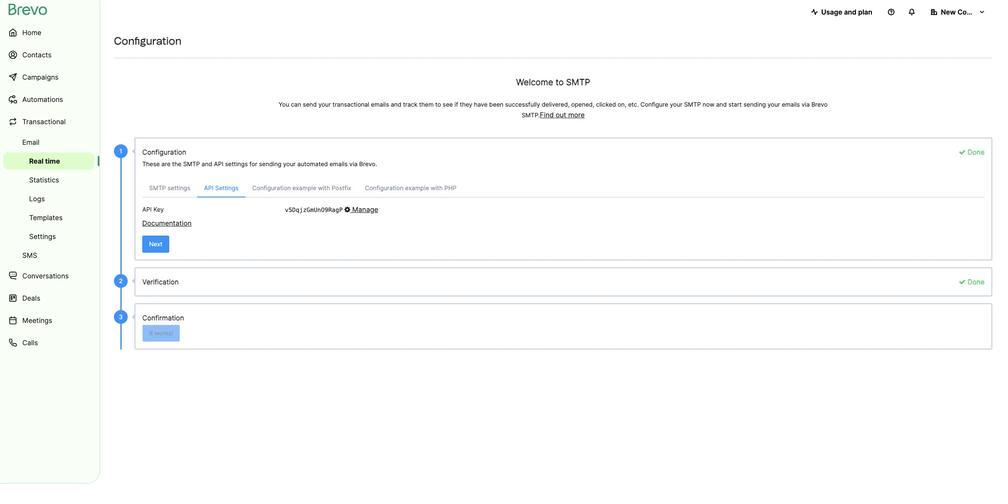 Task type: locate. For each thing, give the bounding box(es) containing it.
been
[[490, 101, 504, 108]]

it works! link
[[142, 325, 180, 342]]

settings down templates
[[29, 232, 56, 241]]

works!
[[155, 330, 173, 337]]

configuration
[[114, 35, 182, 47], [142, 148, 186, 156], [252, 184, 291, 192], [365, 184, 404, 192]]

1 vertical spatial sending
[[259, 160, 282, 168]]

settings
[[225, 160, 248, 168], [168, 184, 190, 192]]

time
[[45, 157, 60, 166]]

new company
[[942, 8, 990, 16]]

smtp up opened,
[[567, 77, 591, 87]]

delivered,
[[542, 101, 570, 108]]

and inside button
[[845, 8, 857, 16]]

1 with from the left
[[318, 184, 330, 192]]

sending
[[744, 101, 766, 108], [259, 160, 282, 168]]

with left postfix
[[318, 184, 330, 192]]

to left see
[[436, 101, 441, 108]]

settings down these are the smtp and api settings for sending your automated emails via brevo.
[[215, 184, 239, 192]]

via left brevo
[[802, 101, 810, 108]]

transactional
[[333, 101, 370, 108]]

your
[[319, 101, 331, 108], [670, 101, 683, 108], [768, 101, 781, 108], [283, 160, 296, 168]]

clicked
[[596, 101, 616, 108]]

1 horizontal spatial to
[[556, 77, 564, 87]]

0 horizontal spatial settings
[[168, 184, 190, 192]]

0 vertical spatial via
[[802, 101, 810, 108]]

api right smtp settings
[[204, 184, 214, 192]]

manage link
[[345, 205, 378, 214]]

example
[[293, 184, 317, 192], [405, 184, 429, 192]]

conversations
[[22, 272, 69, 280]]

1 horizontal spatial with
[[431, 184, 443, 192]]

tab list containing smtp settings
[[142, 180, 985, 198]]

check image
[[959, 149, 966, 156]]

api for key
[[142, 206, 152, 213]]

1 vertical spatial to
[[436, 101, 441, 108]]

via
[[802, 101, 810, 108], [350, 160, 358, 168]]

1 vertical spatial via
[[350, 160, 358, 168]]

2 example from the left
[[405, 184, 429, 192]]

logs link
[[3, 190, 94, 208]]

settings
[[215, 184, 239, 192], [29, 232, 56, 241]]

settings down the
[[168, 184, 190, 192]]

your right "start"
[[768, 101, 781, 108]]

smtp settings link
[[142, 180, 197, 197]]

1 tab panel from the top
[[135, 180, 992, 229]]

api up api settings
[[214, 160, 224, 168]]

brevo
[[812, 101, 828, 108]]

2 with from the left
[[431, 184, 443, 192]]

and left track
[[391, 101, 402, 108]]

1 vertical spatial done
[[966, 278, 985, 286]]

done
[[966, 148, 985, 156], [966, 278, 985, 286]]

0 horizontal spatial api
[[142, 206, 152, 213]]

1 horizontal spatial via
[[802, 101, 810, 108]]

sending right "start"
[[744, 101, 766, 108]]

0 vertical spatial sending
[[744, 101, 766, 108]]

these are the smtp and api settings for sending your automated emails via brevo.
[[142, 160, 377, 168]]

tab panel
[[135, 180, 992, 229], [135, 205, 992, 229]]

statistics
[[29, 176, 59, 184]]

next button
[[142, 236, 169, 253]]

1 horizontal spatial settings
[[225, 160, 248, 168]]

emails up postfix
[[330, 160, 348, 168]]

example inside "link"
[[405, 184, 429, 192]]

to
[[556, 77, 564, 87], [436, 101, 441, 108]]

real time
[[29, 157, 60, 166]]

sending right "for"
[[259, 160, 282, 168]]

api for settings
[[204, 184, 214, 192]]

more
[[569, 111, 585, 119]]

0 horizontal spatial to
[[436, 101, 441, 108]]

your right configure
[[670, 101, 683, 108]]

example left the php
[[405, 184, 429, 192]]

api settings
[[204, 184, 239, 192]]

0 vertical spatial settings
[[215, 184, 239, 192]]

emails left brevo
[[782, 101, 800, 108]]

0 vertical spatial done
[[966, 148, 985, 156]]

1
[[120, 147, 122, 155]]

1 horizontal spatial api
[[204, 184, 214, 192]]

see
[[443, 101, 453, 108]]

and left plan
[[845, 8, 857, 16]]

2 done from the top
[[966, 278, 985, 286]]

start
[[729, 101, 742, 108]]

1 vertical spatial settings
[[29, 232, 56, 241]]

with
[[318, 184, 330, 192], [431, 184, 443, 192]]

example for php
[[405, 184, 429, 192]]

0 horizontal spatial with
[[318, 184, 330, 192]]

via left brevo.
[[350, 160, 358, 168]]

with inside "configuration example with postfix" link
[[318, 184, 330, 192]]

tab list
[[142, 180, 985, 198]]

postfix
[[332, 184, 351, 192]]

you
[[279, 101, 289, 108]]

automations
[[22, 95, 63, 104]]

are
[[162, 160, 171, 168]]

smtp inside you can send your transactional emails and track them to see if they have been successfully delivered, opened, clicked on, etc. configure your smtp now and start sending your emails via brevo smtp.
[[685, 101, 701, 108]]

emails
[[371, 101, 389, 108], [782, 101, 800, 108], [330, 160, 348, 168]]

0 horizontal spatial example
[[293, 184, 317, 192]]

1 horizontal spatial settings
[[215, 184, 239, 192]]

settings left "for"
[[225, 160, 248, 168]]

1 horizontal spatial example
[[405, 184, 429, 192]]

1 horizontal spatial sending
[[744, 101, 766, 108]]

1 horizontal spatial emails
[[371, 101, 389, 108]]

smtp settings
[[149, 184, 190, 192]]

0 horizontal spatial emails
[[330, 160, 348, 168]]

api left the key
[[142, 206, 152, 213]]

configure
[[641, 101, 669, 108]]

with inside configuration example with php "link"
[[431, 184, 443, 192]]

1 example from the left
[[293, 184, 317, 192]]

and
[[845, 8, 857, 16], [391, 101, 402, 108], [717, 101, 727, 108], [202, 160, 212, 168]]

configuration inside "link"
[[365, 184, 404, 192]]

home link
[[3, 22, 94, 43]]

1 done from the top
[[966, 148, 985, 156]]

settings link
[[3, 228, 94, 245]]

deals link
[[3, 288, 94, 309]]

email link
[[3, 134, 94, 151]]

confirmation
[[142, 314, 184, 322]]

example up v5dqjzgmuno9ragp
[[293, 184, 317, 192]]

1 vertical spatial api
[[204, 184, 214, 192]]

smtp
[[567, 77, 591, 87], [685, 101, 701, 108], [183, 160, 200, 168], [149, 184, 166, 192]]

0 vertical spatial api
[[214, 160, 224, 168]]

1 vertical spatial settings
[[168, 184, 190, 192]]

key
[[153, 206, 164, 213]]

2 vertical spatial api
[[142, 206, 152, 213]]

to up delivered,
[[556, 77, 564, 87]]

with left the php
[[431, 184, 443, 192]]

automations link
[[3, 89, 94, 110]]

done for verification
[[966, 278, 985, 286]]

welcome to smtp
[[516, 77, 591, 87]]

company
[[958, 8, 990, 16]]

track
[[403, 101, 418, 108]]

smtp left the now
[[685, 101, 701, 108]]

0 vertical spatial settings
[[225, 160, 248, 168]]

cog image
[[345, 206, 351, 213]]

emails right the transactional
[[371, 101, 389, 108]]



Task type: vqa. For each thing, say whether or not it's contained in the screenshot.
top "Real"
no



Task type: describe. For each thing, give the bounding box(es) containing it.
2 tab panel from the top
[[135, 205, 992, 229]]

the
[[172, 160, 182, 168]]

meetings
[[22, 316, 52, 325]]

templates
[[29, 214, 63, 222]]

to inside you can send your transactional emails and track them to see if they have been successfully delivered, opened, clicked on, etc. configure your smtp now and start sending your emails via brevo smtp.
[[436, 101, 441, 108]]

usage and plan
[[822, 8, 873, 16]]

2 horizontal spatial emails
[[782, 101, 800, 108]]

for
[[250, 160, 257, 168]]

new company button
[[924, 3, 993, 21]]

configuration example with php link
[[358, 180, 464, 197]]

0 horizontal spatial settings
[[29, 232, 56, 241]]

sms
[[22, 251, 37, 260]]

documentation
[[142, 219, 192, 228]]

campaigns link
[[3, 67, 94, 87]]

have
[[474, 101, 488, 108]]

sms link
[[3, 247, 94, 264]]

send
[[303, 101, 317, 108]]

real time link
[[3, 153, 94, 170]]

0 horizontal spatial sending
[[259, 160, 282, 168]]

smtp up the key
[[149, 184, 166, 192]]

manage
[[351, 205, 378, 214]]

templates link
[[3, 209, 94, 226]]

if
[[455, 101, 458, 108]]

transactional
[[22, 117, 66, 126]]

example for postfix
[[293, 184, 317, 192]]

documentation link
[[142, 219, 192, 228]]

conversations link
[[3, 266, 94, 286]]

calls link
[[3, 333, 94, 353]]

email
[[22, 138, 39, 147]]

can
[[291, 101, 301, 108]]

it works!
[[149, 330, 173, 337]]

php
[[445, 184, 457, 192]]

automated
[[298, 160, 328, 168]]

v5dqjzgmuno9ragp
[[285, 207, 343, 214]]

they
[[460, 101, 473, 108]]

new
[[942, 8, 956, 16]]

it
[[149, 330, 153, 337]]

them
[[419, 101, 434, 108]]

real
[[29, 157, 44, 166]]

via inside you can send your transactional emails and track them to see if they have been successfully delivered, opened, clicked on, etc. configure your smtp now and start sending your emails via brevo smtp.
[[802, 101, 810, 108]]

configuration example with php
[[365, 184, 457, 192]]

meetings link
[[3, 310, 94, 331]]

with for php
[[431, 184, 443, 192]]

contacts link
[[3, 45, 94, 65]]

0 horizontal spatial via
[[350, 160, 358, 168]]

api settings link
[[197, 180, 246, 198]]

sending inside you can send your transactional emails and track them to see if they have been successfully delivered, opened, clicked on, etc. configure your smtp now and start sending your emails via brevo smtp.
[[744, 101, 766, 108]]

check image
[[959, 279, 966, 286]]

now
[[703, 101, 715, 108]]

campaigns
[[22, 73, 59, 81]]

next
[[149, 241, 163, 248]]

smtp right the
[[183, 160, 200, 168]]

contacts
[[22, 51, 52, 59]]

logs
[[29, 195, 45, 203]]

your right send
[[319, 101, 331, 108]]

home
[[22, 28, 41, 37]]

calls
[[22, 339, 38, 347]]

transactional link
[[3, 111, 94, 132]]

these
[[142, 160, 160, 168]]

2 horizontal spatial api
[[214, 160, 224, 168]]

2
[[119, 277, 123, 285]]

find out more button
[[540, 111, 585, 119]]

welcome
[[516, 77, 554, 87]]

and right the now
[[717, 101, 727, 108]]

opened,
[[572, 101, 595, 108]]

on,
[[618, 101, 627, 108]]

api key
[[142, 206, 164, 213]]

3
[[119, 313, 123, 321]]

you can send your transactional emails and track them to see if they have been successfully delivered, opened, clicked on, etc. configure your smtp now and start sending your emails via brevo smtp.
[[279, 101, 828, 119]]

usage
[[822, 8, 843, 16]]

out
[[556, 111, 567, 119]]

etc.
[[629, 101, 639, 108]]

find out more
[[540, 111, 585, 119]]

brevo.
[[359, 160, 377, 168]]

plan
[[859, 8, 873, 16]]

verification
[[142, 278, 179, 286]]

usage and plan button
[[805, 3, 880, 21]]

with for postfix
[[318, 184, 330, 192]]

and up api settings
[[202, 160, 212, 168]]

your left automated
[[283, 160, 296, 168]]

find
[[540, 111, 554, 119]]

done for configuration
[[966, 148, 985, 156]]

settings inside tab list
[[168, 184, 190, 192]]

successfully
[[505, 101, 540, 108]]

configuration example with postfix
[[252, 184, 351, 192]]

0 vertical spatial to
[[556, 77, 564, 87]]

deals
[[22, 294, 40, 303]]

statistics link
[[3, 172, 94, 189]]

configuration example with postfix link
[[246, 180, 358, 197]]



